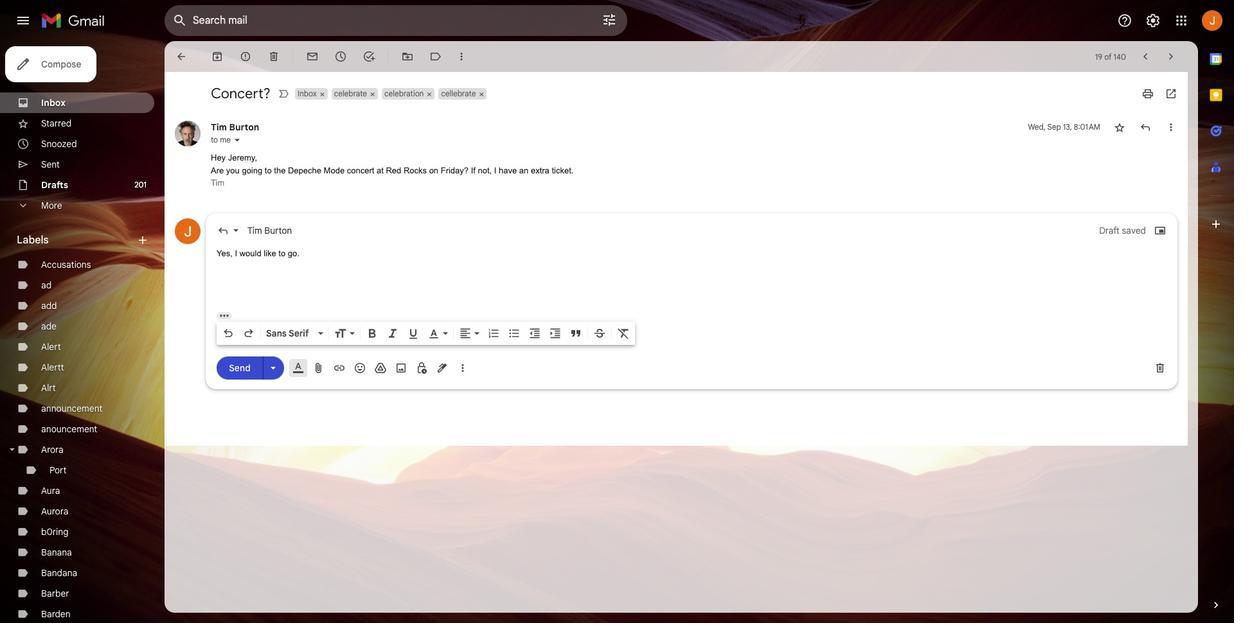 Task type: vqa. For each thing, say whether or not it's contained in the screenshot.
second 'Draft' from the bottom of the main content containing is:starred
no



Task type: locate. For each thing, give the bounding box(es) containing it.
older image
[[1165, 50, 1177, 63]]

report spam image
[[239, 50, 252, 63]]

like
[[264, 248, 276, 258]]

settings image
[[1145, 13, 1161, 28]]

quote ‪(⌘⇧9)‬ image
[[569, 327, 582, 340]]

2 vertical spatial to
[[279, 248, 285, 258]]

labels heading
[[17, 234, 136, 247]]

draft
[[1099, 225, 1119, 236]]

to left go.
[[279, 248, 285, 258]]

sans
[[266, 327, 287, 339]]

serif
[[289, 327, 309, 339]]

0 vertical spatial burton
[[229, 121, 259, 133]]

more send options image
[[267, 362, 280, 375]]

snoozed
[[41, 138, 77, 150]]

bandana link
[[41, 568, 77, 579]]

main menu image
[[15, 13, 31, 28]]

0 vertical spatial i
[[494, 165, 496, 175]]

0 vertical spatial tim
[[211, 121, 227, 133]]

are
[[211, 165, 224, 175]]

1 vertical spatial to
[[265, 165, 272, 175]]

i
[[494, 165, 496, 175], [235, 248, 237, 258]]

201
[[134, 180, 147, 190]]

1 vertical spatial tim
[[211, 178, 224, 188]]

italic ‪(⌘i)‬ image
[[386, 327, 399, 340]]

banana link
[[41, 547, 72, 559]]

tim burton up show details icon
[[211, 121, 259, 133]]

b0ring link
[[41, 526, 68, 538]]

sans serif
[[266, 327, 309, 339]]

inbox up starred
[[41, 97, 66, 109]]

140
[[1114, 52, 1126, 61]]

toggle confidential mode image
[[415, 362, 428, 374]]

the
[[274, 165, 286, 175]]

insert photo image
[[395, 362, 407, 374]]

alrt
[[41, 382, 56, 394]]

sep
[[1047, 122, 1061, 132]]

indent less ‪(⌘[)‬ image
[[528, 327, 541, 340]]

delete image
[[267, 50, 280, 63]]

aurora
[[41, 506, 68, 517]]

arora link
[[41, 444, 64, 456]]

inbox
[[297, 89, 317, 98], [41, 97, 66, 109]]

archive image
[[211, 50, 224, 63]]

friday?
[[441, 165, 469, 175]]

ad
[[41, 280, 51, 291]]

celebrate
[[334, 89, 367, 98]]

numbered list ‪(⌘⇧7)‬ image
[[487, 327, 500, 340]]

snooze image
[[334, 50, 347, 63]]

inbox inside labels navigation
[[41, 97, 66, 109]]

insert files using drive image
[[374, 362, 387, 374]]

alertt link
[[41, 362, 64, 373]]

have
[[499, 165, 517, 175]]

to left me
[[211, 135, 218, 145]]

undo ‪(⌘z)‬ image
[[222, 327, 235, 340]]

bold ‪(⌘b)‬ image
[[366, 327, 379, 340]]

i right not, at the top left of page
[[494, 165, 496, 175]]

add to tasks image
[[362, 50, 375, 63]]

insert link ‪(⌘k)‬ image
[[333, 362, 346, 374]]

discard draft ‪(⌘⇧d)‬ image
[[1154, 362, 1167, 374]]

0 horizontal spatial to
[[211, 135, 218, 145]]

1 horizontal spatial inbox
[[297, 89, 317, 98]]

at
[[377, 165, 384, 175]]

drafts
[[41, 179, 68, 191]]

starred link
[[41, 118, 72, 129]]

announcement
[[41, 403, 102, 415]]

labels navigation
[[0, 41, 165, 623]]

1 horizontal spatial i
[[494, 165, 496, 175]]

show trimmed content image
[[217, 312, 232, 319]]

to me
[[211, 135, 231, 145]]

aura link
[[41, 485, 60, 497]]

inbox down mark as unread icon
[[297, 89, 317, 98]]

wed, sep 13, 8:01 am cell
[[1028, 121, 1100, 134]]

back to inbox image
[[175, 50, 188, 63]]

more image
[[455, 50, 468, 63]]

not,
[[478, 165, 492, 175]]

add
[[41, 300, 57, 312]]

cellebrate button
[[438, 88, 477, 100]]

add link
[[41, 300, 57, 312]]

concert
[[347, 165, 374, 175]]

mode
[[324, 165, 345, 175]]

an
[[519, 165, 529, 175]]

gmail image
[[41, 8, 111, 33]]

1 horizontal spatial burton
[[264, 225, 292, 236]]

concert?
[[211, 85, 271, 102]]

inbox for inbox link
[[41, 97, 66, 109]]

ad link
[[41, 280, 51, 291]]

to left the
[[265, 165, 272, 175]]

0 horizontal spatial i
[[235, 248, 237, 258]]

me
[[220, 135, 231, 145]]

accusations
[[41, 259, 91, 271]]

barber link
[[41, 588, 69, 600]]

inbox for inbox button
[[297, 89, 317, 98]]

advanced search options image
[[596, 7, 622, 33]]

1 vertical spatial i
[[235, 248, 237, 258]]

barden
[[41, 609, 70, 620]]

would
[[240, 248, 261, 258]]

2 horizontal spatial to
[[279, 248, 285, 258]]

tim burton
[[211, 121, 259, 133], [247, 225, 292, 236]]

port link
[[49, 465, 67, 476]]

redo ‪(⌘y)‬ image
[[242, 327, 255, 340]]

aurora link
[[41, 506, 68, 517]]

wed,
[[1028, 122, 1046, 132]]

send button
[[217, 357, 263, 380]]

draft saved
[[1099, 225, 1146, 236]]

tim down the are
[[211, 178, 224, 188]]

to
[[211, 135, 218, 145], [265, 165, 272, 175], [279, 248, 285, 258]]

celebration
[[384, 89, 424, 98]]

inbox button
[[295, 88, 318, 100]]

rocks
[[404, 165, 427, 175]]

compose button
[[5, 46, 97, 82]]

sans serif option
[[264, 327, 316, 340]]

bulleted list ‪(⌘⇧8)‬ image
[[508, 327, 521, 340]]

alert link
[[41, 341, 61, 353]]

indent more ‪(⌘])‬ image
[[549, 327, 562, 340]]

more options image
[[459, 362, 467, 374]]

i right yes,
[[235, 248, 237, 258]]

0 vertical spatial to
[[211, 135, 218, 145]]

remove formatting ‪(⌘\)‬ image
[[617, 327, 630, 340]]

tim up to me
[[211, 121, 227, 133]]

anouncement link
[[41, 424, 97, 435]]

None search field
[[165, 5, 627, 36]]

burton up show details icon
[[229, 121, 259, 133]]

tim burton up like
[[247, 225, 292, 236]]

burton up like
[[264, 225, 292, 236]]

tab list
[[1198, 41, 1234, 577]]

barber
[[41, 588, 69, 600]]

b0ring
[[41, 526, 68, 538]]

ade
[[41, 321, 56, 332]]

0 horizontal spatial inbox
[[41, 97, 66, 109]]

alrt link
[[41, 382, 56, 394]]

tim up would at left
[[247, 225, 262, 236]]

i inside the message body text field
[[235, 248, 237, 258]]

labels
[[17, 234, 49, 247]]

arora
[[41, 444, 64, 456]]

strikethrough ‪(⌘⇧x)‬ image
[[593, 327, 606, 340]]

starred
[[41, 118, 72, 129]]

port
[[49, 465, 67, 476]]

tim
[[211, 121, 227, 133], [211, 178, 224, 188], [247, 225, 262, 236]]

to inside hey jeremy, are you going to the depeche mode concert at red rocks on friday? if not, i have an extra ticket. tim
[[265, 165, 272, 175]]

inbox inside button
[[297, 89, 317, 98]]

1 horizontal spatial to
[[265, 165, 272, 175]]



Task type: describe. For each thing, give the bounding box(es) containing it.
depeche
[[288, 165, 321, 175]]

attach files image
[[312, 362, 325, 374]]

insert signature image
[[436, 362, 449, 374]]

snoozed link
[[41, 138, 77, 150]]

show details image
[[233, 136, 241, 144]]

yes,
[[217, 248, 233, 258]]

underline ‪(⌘u)‬ image
[[407, 327, 420, 340]]

ticket.
[[552, 165, 574, 175]]

8:01 am
[[1074, 122, 1100, 132]]

alert
[[41, 341, 61, 353]]

0 horizontal spatial burton
[[229, 121, 259, 133]]

more button
[[0, 195, 154, 216]]

celebrate button
[[331, 88, 368, 100]]

19
[[1095, 52, 1102, 61]]

formatting options toolbar
[[217, 322, 635, 345]]

accusations link
[[41, 259, 91, 271]]

more
[[41, 200, 62, 211]]

1 vertical spatial tim burton
[[247, 225, 292, 236]]

sent
[[41, 159, 60, 170]]

support image
[[1117, 13, 1132, 28]]

i inside hey jeremy, are you going to the depeche mode concert at red rocks on friday? if not, i have an extra ticket. tim
[[494, 165, 496, 175]]

bandana
[[41, 568, 77, 579]]

Not starred checkbox
[[1113, 121, 1126, 134]]

of
[[1104, 52, 1112, 61]]

search mail image
[[168, 9, 192, 32]]

going
[[242, 165, 262, 175]]

jeremy,
[[228, 153, 257, 163]]

1 vertical spatial burton
[[264, 225, 292, 236]]

mark as unread image
[[306, 50, 319, 63]]

cellebrate
[[441, 89, 476, 98]]

labels image
[[429, 50, 442, 63]]

to inside the message body text field
[[279, 248, 285, 258]]

type of response image
[[217, 224, 229, 237]]

banana
[[41, 547, 72, 559]]

extra
[[531, 165, 549, 175]]

19 of 140
[[1095, 52, 1126, 61]]

send
[[229, 362, 251, 374]]

Message Body text field
[[217, 247, 1167, 302]]

insert emoji ‪(⌘⇧2)‬ image
[[353, 362, 366, 374]]

hey
[[211, 153, 226, 163]]

tim inside hey jeremy, are you going to the depeche mode concert at red rocks on friday? if not, i have an extra ticket. tim
[[211, 178, 224, 188]]

newer image
[[1139, 50, 1152, 63]]

drafts link
[[41, 179, 68, 191]]

celebration button
[[382, 88, 425, 100]]

you
[[226, 165, 240, 175]]

red
[[386, 165, 401, 175]]

announcement link
[[41, 403, 102, 415]]

barden link
[[41, 609, 70, 620]]

compose
[[41, 58, 81, 70]]

0 vertical spatial tim burton
[[211, 121, 259, 133]]

sent link
[[41, 159, 60, 170]]

move to image
[[401, 50, 414, 63]]

aura
[[41, 485, 60, 497]]

wed, sep 13, 8:01 am
[[1028, 122, 1100, 132]]

anouncement
[[41, 424, 97, 435]]

yes, i would like to go.
[[217, 248, 302, 258]]

saved
[[1122, 225, 1146, 236]]

alertt
[[41, 362, 64, 373]]

go.
[[288, 248, 299, 258]]

inbox link
[[41, 97, 66, 109]]

ade link
[[41, 321, 56, 332]]

if
[[471, 165, 476, 175]]

hey jeremy, are you going to the depeche mode concert at red rocks on friday? if not, i have an extra ticket. tim
[[211, 153, 574, 188]]

Search mail text field
[[193, 14, 566, 27]]

2 vertical spatial tim
[[247, 225, 262, 236]]

on
[[429, 165, 438, 175]]



